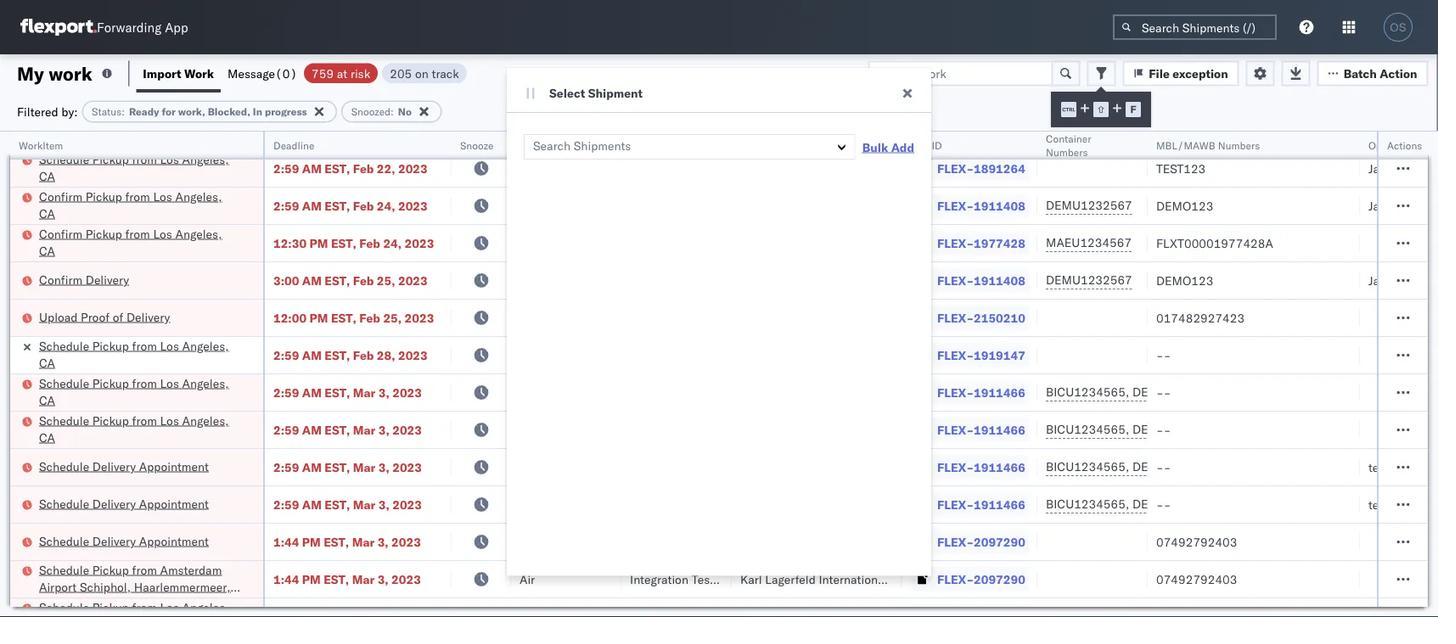 Task type: vqa. For each thing, say whether or not it's contained in the screenshot.


Task type: describe. For each thing, give the bounding box(es) containing it.
search
[[533, 138, 571, 153]]

6 flex- from the top
[[937, 310, 974, 325]]

1 c/o from the top
[[913, 535, 933, 549]]

import work
[[143, 66, 214, 81]]

schedule for 1st schedule pickup from los angeles, ca button from the bottom
[[39, 600, 89, 615]]

1:44 pm est, mar 3, 2023 for schedule delivery appointment
[[273, 535, 421, 549]]

2 karl from the top
[[740, 572, 762, 587]]

schedule pickup from los angeles, ca link for 3rd schedule pickup from los angeles, ca button from the bottom
[[39, 375, 241, 409]]

ocean
[[520, 124, 555, 138]]

batch action button
[[1318, 61, 1429, 86]]

feb for 2:59 am est, feb 28, 2023
[[353, 348, 374, 363]]

3:00
[[273, 273, 299, 288]]

2 test from the left
[[810, 124, 833, 138]]

workitem button
[[10, 135, 246, 152]]

test 20 wi tea for 3rd schedule delivery appointment "button" from the top of the page
[[1369, 497, 1439, 512]]

24, for 2:59 am est, feb 24, 2023
[[377, 198, 395, 213]]

12 flex- from the top
[[937, 535, 974, 549]]

ready
[[129, 105, 159, 118]]

2 bicu1234565, from the top
[[1046, 422, 1130, 437]]

2 b.v from the top
[[891, 572, 910, 587]]

1 am from the top
[[302, 161, 322, 176]]

10:30 pm est, feb 21, 2023
[[273, 124, 434, 138]]

12:00 pm est, feb 25, 2023
[[273, 310, 434, 325]]

2 schedule pickup from los angeles, ca from the top
[[39, 338, 229, 370]]

os
[[1390, 21, 1407, 34]]

759 at risk
[[312, 66, 370, 81]]

schedule delivery appointment link for first schedule delivery appointment "button" from the top of the page
[[39, 122, 209, 139]]

file
[[1149, 66, 1170, 81]]

1 karl lagerfeld international b.v c/o bleckmann from the top
[[740, 535, 996, 549]]

for
[[162, 105, 176, 118]]

schiphol,
[[80, 580, 131, 594]]

confirm pickup from los angeles, ca button for 12:30 pm est, feb 24, 2023
[[39, 225, 241, 261]]

2150210
[[974, 310, 1026, 325]]

2 lagerfeld from the top
[[765, 572, 816, 587]]

3 -- from the top
[[1157, 422, 1171, 437]]

flex-1919147
[[937, 348, 1026, 363]]

delivery for confirm delivery button
[[86, 272, 129, 287]]

confirm inside button
[[39, 272, 82, 287]]

1 2:59 am est, mar 3, 2023 from the top
[[273, 385, 422, 400]]

forwarding app
[[97, 19, 188, 35]]

2 flex-1911466 from the top
[[937, 422, 1026, 437]]

1 test from the top
[[1369, 460, 1390, 475]]

6 am from the top
[[302, 422, 322, 437]]

2 flex- from the top
[[937, 161, 974, 176]]

flex
[[910, 139, 929, 152]]

1 ca from the top
[[39, 169, 55, 183]]

1 -- from the top
[[1157, 348, 1171, 363]]

snoozed : no
[[351, 105, 412, 118]]

actions
[[1388, 139, 1423, 152]]

1 flex-1977428 from the top
[[937, 124, 1026, 138]]

1 honeywell - test account from the left
[[630, 124, 770, 138]]

delivery for 1st schedule delivery appointment "button" from the bottom of the page
[[92, 534, 136, 549]]

2 karl lagerfeld international b.v c/o bleckmann from the top
[[740, 572, 996, 587]]

(0)
[[275, 66, 297, 81]]

6 ca from the top
[[39, 430, 55, 445]]

confirm for 12:30 pm est, feb 24, 2023
[[39, 226, 82, 241]]

confirm pickup from los angeles, ca link for 12:30
[[39, 225, 241, 259]]

amsterdam
[[160, 563, 222, 577]]

mode
[[520, 139, 546, 152]]

1911408 for 3:00 am est, feb 25, 2023
[[974, 273, 1026, 288]]

from inside schedule pickup from amsterdam airport schiphol, haarlemmermeer, netherlands
[[132, 563, 157, 577]]

upload proof of delivery link
[[39, 309, 170, 326]]

6 2:59 from the top
[[273, 460, 299, 475]]

shipments
[[574, 138, 631, 153]]

20 for 2nd schedule delivery appointment "button" from the top of the page
[[1393, 460, 1407, 475]]

3 schedule pickup from los angeles, ca from the top
[[39, 376, 229, 408]]

file exception
[[1149, 66, 1228, 81]]

id
[[932, 139, 942, 152]]

1 lagerfeld from the top
[[765, 535, 816, 549]]

resize handle column header for container numbers button
[[1128, 132, 1148, 617]]

2 flex-2097290 from the top
[[937, 572, 1026, 587]]

mbl/mawb
[[1157, 139, 1216, 152]]

4 schedule delivery appointment button from the top
[[39, 533, 209, 552]]

on
[[415, 66, 429, 81]]

workitem
[[19, 139, 63, 152]]

schedule pickup from los angeles, ca link for 1st schedule pickup from los angeles, ca button from the bottom
[[39, 599, 241, 617]]

schedule delivery appointment link for 2nd schedule delivery appointment "button" from the top of the page
[[39, 458, 209, 475]]

mar for 'schedule pickup from amsterdam airport schiphol, haarlemmermeer, netherlands' link
[[352, 572, 375, 587]]

7 ca from the top
[[39, 617, 55, 617]]

action
[[1380, 66, 1418, 81]]

9 flex- from the top
[[937, 422, 974, 437]]

snoozed
[[351, 105, 391, 118]]

schedule for third schedule pickup from los angeles, ca button
[[39, 413, 89, 428]]

6 resize handle column header from the left
[[881, 132, 902, 617]]

confirm pickup from los angeles, ca button for 2:59 am est, feb 24, 2023
[[39, 188, 241, 224]]

exception
[[1173, 66, 1228, 81]]

22,
[[377, 161, 395, 176]]

1 1977428 from the top
[[974, 124, 1026, 138]]

in
[[253, 105, 262, 118]]

select
[[549, 86, 585, 101]]

operator
[[1369, 139, 1410, 152]]

3 flex- from the top
[[937, 198, 974, 213]]

5 flex- from the top
[[937, 273, 974, 288]]

4 flex- from the top
[[937, 236, 974, 251]]

feb for 2:59 am est, feb 24, 2023
[[353, 198, 374, 213]]

maeu1234567 for 10:30 pm est, feb 21, 2023
[[1046, 123, 1132, 138]]

2 schedule pickup from los angeles, ca button from the top
[[39, 375, 241, 411]]

4 schedule pickup from los angeles, ca from the top
[[39, 413, 229, 445]]

1 bleckmann from the top
[[936, 535, 996, 549]]

air
[[520, 572, 535, 587]]

forwarding
[[97, 19, 162, 35]]

app
[[165, 19, 188, 35]]

1 honeywell from the left
[[630, 124, 686, 138]]

2 schedule delivery appointment from the top
[[39, 459, 209, 474]]

container
[[1046, 132, 1092, 145]]

: for status
[[122, 105, 125, 118]]

1 test from the left
[[700, 124, 722, 138]]

schedule pickup from amsterdam airport schiphol, haarlemmermeer, netherlands link
[[39, 562, 241, 611]]

2 2:59 am est, mar 3, 2023 from the top
[[273, 422, 422, 437]]

container numbers
[[1046, 132, 1092, 158]]

1919147
[[974, 348, 1026, 363]]

resize handle column header for workitem "button"
[[243, 132, 263, 617]]

schedule for 1st schedule delivery appointment "button" from the bottom of the page
[[39, 534, 89, 549]]

1 wi from the top
[[1410, 460, 1422, 475]]

deadline button
[[265, 135, 435, 152]]

4 bicu1234565, from the top
[[1046, 497, 1130, 512]]

25, for 12:00 pm est, feb 25, 2023
[[383, 310, 402, 325]]

test123
[[1157, 161, 1206, 176]]

4 -- from the top
[[1157, 460, 1171, 475]]

ocean lcl
[[520, 124, 578, 138]]

my
[[17, 62, 44, 85]]

3 flex-1911466 from the top
[[937, 460, 1026, 475]]

11 flex- from the top
[[937, 497, 974, 512]]

10 flex- from the top
[[937, 460, 974, 475]]

21,
[[383, 124, 402, 138]]

1 schedule delivery appointment button from the top
[[39, 122, 209, 141]]

deadline
[[273, 139, 315, 152]]

forwarding app link
[[20, 19, 188, 36]]

by:
[[61, 104, 78, 119]]

4 schedule delivery appointment from the top
[[39, 534, 209, 549]]

2 international from the top
[[819, 572, 888, 587]]

1 bicu1234565, demu1232567 from the top
[[1046, 385, 1219, 400]]

import
[[143, 66, 181, 81]]

1 flex-2097290 from the top
[[937, 535, 1026, 549]]

bulk
[[862, 139, 888, 154]]

2 ca from the top
[[39, 206, 55, 221]]

progress
[[265, 105, 307, 118]]

3 bicu1234565, from the top
[[1046, 459, 1130, 474]]

delivery for 3rd schedule delivery appointment "button" from the top of the page
[[92, 496, 136, 511]]

demo123 for 2:59 am est, feb 24, 2023
[[1157, 198, 1214, 213]]

no
[[398, 105, 412, 118]]

schedule pickup from amsterdam airport schiphol, haarlemmermeer, netherlands button
[[39, 562, 241, 611]]

1 bicu1234565, from the top
[[1046, 385, 1130, 400]]

2:59 am est, feb 22, 2023
[[273, 161, 428, 176]]

4 flex-1911466 from the top
[[937, 497, 1026, 512]]

2 honeywell from the left
[[740, 124, 797, 138]]

flxt00001977428a for 10:30 pm est, feb 21, 2023
[[1157, 124, 1274, 138]]

017482927423
[[1157, 310, 1245, 325]]

search shipments
[[533, 138, 631, 153]]

batch
[[1344, 66, 1377, 81]]

1 flex- from the top
[[937, 124, 974, 138]]

7 am from the top
[[302, 460, 322, 475]]

confirm pickup from los angeles, ca link for 2:59
[[39, 188, 241, 222]]

1891264
[[974, 161, 1026, 176]]

Search Work text field
[[868, 61, 1053, 86]]

pickup inside schedule pickup from amsterdam airport schiphol, haarlemmermeer, netherlands
[[92, 563, 129, 577]]

name
[[660, 139, 687, 152]]

4 1911466 from the top
[[974, 497, 1026, 512]]

3 bicu1234565, demu1232567 from the top
[[1046, 459, 1219, 474]]

work
[[184, 66, 214, 81]]

track
[[432, 66, 459, 81]]

message
[[228, 66, 275, 81]]

2 schedule pickup from los angeles, ca link from the top
[[39, 338, 241, 372]]

flex-1891264
[[937, 161, 1026, 176]]

1 flex-1911466 from the top
[[937, 385, 1026, 400]]

flex-2150210
[[937, 310, 1026, 325]]

759
[[312, 66, 334, 81]]

netherlands
[[39, 597, 106, 611]]

resize handle column header for deadline button
[[431, 132, 452, 617]]

3:00 am est, feb 25, 2023
[[273, 273, 428, 288]]

numbers for mbl/mawb numbers
[[1218, 139, 1260, 152]]

3 am from the top
[[302, 273, 322, 288]]

client name button
[[622, 135, 715, 152]]

status : ready for work, blocked, in progress
[[92, 105, 307, 118]]

3 resize handle column header from the left
[[491, 132, 511, 617]]

07492792403 for schedule delivery appointment
[[1157, 535, 1238, 549]]

28,
[[377, 348, 395, 363]]

2 test from the top
[[1369, 497, 1390, 512]]

1911408 for 2:59 am est, feb 24, 2023
[[974, 198, 1026, 213]]

lcl
[[558, 124, 578, 138]]

test 20 wi tea for 2nd schedule delivery appointment "button" from the top of the page
[[1369, 460, 1439, 475]]

work,
[[178, 105, 205, 118]]

1 schedule pickup from los angeles, ca from the top
[[39, 152, 229, 183]]

schedule for schedule pickup from amsterdam airport schiphol, haarlemmermeer, netherlands button
[[39, 563, 89, 577]]

feb for 12:30 pm est, feb 24, 2023
[[359, 236, 380, 251]]

schedule pickup from los angeles, ca link for first schedule pickup from los angeles, ca button from the top of the page
[[39, 151, 241, 185]]

flxt00001977428a for 12:30 pm est, feb 24, 2023
[[1157, 236, 1274, 251]]

1:44 pm est, mar 3, 2023 for schedule pickup from amsterdam airport schiphol, haarlemmermeer, netherlands
[[273, 572, 421, 587]]

1 2097290 from the top
[[974, 535, 1026, 549]]

1 tea from the top
[[1425, 460, 1439, 475]]

filtered by:
[[17, 104, 78, 119]]

1 international from the top
[[819, 535, 888, 549]]

blocked,
[[208, 105, 250, 118]]

confirm pickup from los angeles, ca for 2:59 am est, feb 24, 2023
[[39, 189, 222, 221]]

delivery for first schedule delivery appointment "button" from the top of the page
[[92, 123, 136, 138]]

message (0)
[[228, 66, 297, 81]]



Task type: locate. For each thing, give the bounding box(es) containing it.
1 vertical spatial 24,
[[383, 236, 402, 251]]

appointment for 1st schedule delivery appointment "button" from the bottom of the page
[[139, 534, 209, 549]]

0 vertical spatial demo123
[[1157, 198, 1214, 213]]

0 vertical spatial confirm pickup from los angeles, ca link
[[39, 188, 241, 222]]

appointment for 3rd schedule delivery appointment "button" from the top of the page
[[139, 496, 209, 511]]

0 vertical spatial b.v
[[891, 535, 910, 549]]

work
[[49, 62, 92, 85]]

feb up 12:30 pm est, feb 24, 2023
[[353, 198, 374, 213]]

4 schedule pickup from los angeles, ca button from the top
[[39, 599, 241, 617]]

schedule
[[39, 123, 89, 138], [39, 152, 89, 166], [39, 338, 89, 353], [39, 376, 89, 391], [39, 413, 89, 428], [39, 459, 89, 474], [39, 496, 89, 511], [39, 534, 89, 549], [39, 563, 89, 577], [39, 600, 89, 615]]

2 confirm pickup from los angeles, ca from the top
[[39, 226, 222, 258]]

confirm delivery
[[39, 272, 129, 287]]

numbers down container at the top
[[1046, 146, 1088, 158]]

1977428 down 1891264
[[974, 236, 1026, 251]]

schedule pickup from los angeles, ca
[[39, 152, 229, 183], [39, 338, 229, 370], [39, 376, 229, 408], [39, 413, 229, 445], [39, 600, 229, 617]]

0 vertical spatial flex-2097290
[[937, 535, 1026, 549]]

0 vertical spatial flex-1911408
[[937, 198, 1026, 213]]

24, for 12:30 pm est, feb 24, 2023
[[383, 236, 402, 251]]

confirm delivery link
[[39, 271, 129, 288]]

honeywell - test account up bulk
[[740, 124, 880, 138]]

flex-1911466 button
[[910, 381, 1029, 405], [910, 381, 1029, 405], [910, 418, 1029, 442], [910, 418, 1029, 442], [910, 456, 1029, 479], [910, 456, 1029, 479], [910, 493, 1029, 517], [910, 493, 1029, 517]]

demo123 for 3:00 am est, feb 25, 2023
[[1157, 273, 1214, 288]]

7 flex- from the top
[[937, 348, 974, 363]]

shipment
[[588, 86, 643, 101]]

1:44 for schedule delivery appointment
[[273, 535, 299, 549]]

0 vertical spatial 1911408
[[974, 198, 1026, 213]]

25, down 12:30 pm est, feb 24, 2023
[[377, 273, 395, 288]]

confirm pickup from los angeles, ca for 12:30 pm est, feb 24, 2023
[[39, 226, 222, 258]]

1 flex-1911408 from the top
[[937, 198, 1026, 213]]

4 schedule from the top
[[39, 376, 89, 391]]

feb down "snoozed"
[[359, 124, 380, 138]]

1 vertical spatial flex-1911408
[[937, 273, 1026, 288]]

flex-1977428 up "flex-1891264"
[[937, 124, 1026, 138]]

schedule delivery appointment link for 1st schedule delivery appointment "button" from the bottom of the page
[[39, 533, 209, 550]]

flex-1977428 down "flex-1891264"
[[937, 236, 1026, 251]]

1 horizontal spatial numbers
[[1218, 139, 1260, 152]]

2 bleckmann from the top
[[936, 572, 996, 587]]

karl
[[740, 535, 762, 549], [740, 572, 762, 587]]

0 horizontal spatial honeywell
[[630, 124, 686, 138]]

12:30
[[273, 236, 307, 251]]

pm for flex-2097290
[[302, 535, 321, 549]]

upload proof of delivery
[[39, 310, 170, 324]]

0 vertical spatial c/o
[[913, 535, 933, 549]]

1 vertical spatial tea
[[1425, 497, 1439, 512]]

1 vertical spatial 1977428
[[974, 236, 1026, 251]]

--
[[1157, 348, 1171, 363], [1157, 385, 1171, 400], [1157, 422, 1171, 437], [1157, 460, 1171, 475], [1157, 497, 1171, 512]]

mar for 'schedule delivery appointment' link for 1st schedule delivery appointment "button" from the bottom of the page
[[352, 535, 375, 549]]

4 bicu1234565, demu1232567 from the top
[[1046, 497, 1219, 512]]

0 vertical spatial 20
[[1393, 460, 1407, 475]]

2 07492792403 from the top
[[1157, 572, 1238, 587]]

1 test 20 wi tea from the top
[[1369, 460, 1439, 475]]

schedule for 3rd schedule delivery appointment "button" from the top of the page
[[39, 496, 89, 511]]

1911466
[[974, 385, 1026, 400], [974, 422, 1026, 437], [974, 460, 1026, 475], [974, 497, 1026, 512]]

1 vertical spatial confirm pickup from los angeles, ca button
[[39, 225, 241, 261]]

resize handle column header for mbl/mawb numbers button
[[1340, 132, 1360, 617]]

1 vertical spatial flex-1977428
[[937, 236, 1026, 251]]

1977428 up 1891264
[[974, 124, 1026, 138]]

2 wi from the top
[[1410, 497, 1422, 512]]

account right client name button
[[725, 124, 770, 138]]

25, for 3:00 am est, feb 25, 2023
[[377, 273, 395, 288]]

3 schedule delivery appointment button from the top
[[39, 495, 209, 514]]

2:59 am est, feb 24, 2023
[[273, 198, 428, 213]]

2 20 from the top
[[1393, 497, 1407, 512]]

10:30
[[273, 124, 307, 138]]

205
[[390, 66, 412, 81]]

1 07492792403 from the top
[[1157, 535, 1238, 549]]

4 2:59 from the top
[[273, 385, 299, 400]]

resize handle column header
[[243, 132, 263, 617], [431, 132, 452, 617], [491, 132, 511, 617], [601, 132, 622, 617], [712, 132, 732, 617], [881, 132, 902, 617], [1017, 132, 1038, 617], [1128, 132, 1148, 617], [1340, 132, 1360, 617], [1408, 132, 1428, 617]]

1 account from the left
[[725, 124, 770, 138]]

numbers inside container numbers
[[1046, 146, 1088, 158]]

2 tea from the top
[[1425, 497, 1439, 512]]

3 confirm from the top
[[39, 272, 82, 287]]

1 horizontal spatial account
[[836, 124, 880, 138]]

0 vertical spatial karl lagerfeld international b.v c/o bleckmann
[[740, 535, 996, 549]]

flex-1911408 down "flex-1891264"
[[937, 198, 1026, 213]]

1 appointment from the top
[[139, 123, 209, 138]]

am
[[302, 161, 322, 176], [302, 198, 322, 213], [302, 273, 322, 288], [302, 348, 322, 363], [302, 385, 322, 400], [302, 422, 322, 437], [302, 460, 322, 475], [302, 497, 322, 512]]

feb for 3:00 am est, feb 25, 2023
[[353, 273, 374, 288]]

confirm pickup from los angeles, ca down workitem "button"
[[39, 189, 222, 221]]

2 1911466 from the top
[[974, 422, 1026, 437]]

2 honeywell - test account from the left
[[740, 124, 880, 138]]

: for snoozed
[[391, 105, 394, 118]]

0 vertical spatial flex-1977428
[[937, 124, 1026, 138]]

5 ca from the top
[[39, 393, 55, 408]]

1 flxt00001977428a from the top
[[1157, 124, 1274, 138]]

1 2:59 from the top
[[273, 161, 299, 176]]

2 1:44 pm est, mar 3, 2023 from the top
[[273, 572, 421, 587]]

4 resize handle column header from the left
[[601, 132, 622, 617]]

pm
[[310, 124, 328, 138], [310, 236, 328, 251], [310, 310, 328, 325], [302, 535, 321, 549], [302, 572, 321, 587]]

1 vertical spatial test
[[1369, 497, 1390, 512]]

1 vertical spatial demo123
[[1157, 273, 1214, 288]]

schedule for first schedule pickup from los angeles, ca button from the top of the page
[[39, 152, 89, 166]]

appointment for first schedule delivery appointment "button" from the top of the page
[[139, 123, 209, 138]]

3 ca from the top
[[39, 243, 55, 258]]

0 vertical spatial test
[[1369, 460, 1390, 475]]

flex-1911408
[[937, 198, 1026, 213], [937, 273, 1026, 288]]

batch action
[[1344, 66, 1418, 81]]

2:59 am est, feb 28, 2023
[[273, 348, 428, 363]]

add
[[891, 139, 915, 154]]

: left no
[[391, 105, 394, 118]]

confirm delivery button
[[39, 271, 129, 290]]

feb for 2:59 am est, feb 22, 2023
[[353, 161, 374, 176]]

: left ready
[[122, 105, 125, 118]]

1 schedule pickup from los angeles, ca button from the top
[[39, 151, 241, 186]]

numbers for container numbers
[[1046, 146, 1088, 158]]

2 confirm pickup from los angeles, ca link from the top
[[39, 225, 241, 259]]

confirm down 'workitem'
[[39, 189, 82, 204]]

1 horizontal spatial :
[[391, 105, 394, 118]]

1 : from the left
[[122, 105, 125, 118]]

flex id
[[910, 139, 942, 152]]

demu1232567
[[1046, 198, 1133, 213], [1046, 273, 1133, 287], [1133, 385, 1219, 400], [1133, 422, 1219, 437], [1133, 459, 1219, 474], [1133, 497, 1219, 512]]

1 confirm from the top
[[39, 189, 82, 204]]

resize handle column header for flex id button
[[1017, 132, 1038, 617]]

10 resize handle column header from the left
[[1408, 132, 1428, 617]]

demo123
[[1157, 198, 1214, 213], [1157, 273, 1214, 288]]

1 vertical spatial 2097290
[[974, 572, 1026, 587]]

account up bulk
[[836, 124, 880, 138]]

:
[[122, 105, 125, 118], [391, 105, 394, 118]]

3 2:59 from the top
[[273, 348, 299, 363]]

1 vertical spatial 07492792403
[[1157, 572, 1238, 587]]

1 1911408 from the top
[[974, 198, 1026, 213]]

0 horizontal spatial test
[[700, 124, 722, 138]]

0 vertical spatial 1:44
[[273, 535, 299, 549]]

confirm pickup from los angeles, ca link
[[39, 188, 241, 222], [39, 225, 241, 259]]

3 schedule pickup from los angeles, ca link from the top
[[39, 375, 241, 409]]

feb left the 22,
[[353, 161, 374, 176]]

3 2:59 am est, mar 3, 2023 from the top
[[273, 460, 422, 475]]

2 demo123 from the top
[[1157, 273, 1214, 288]]

mar for 3rd schedule pickup from los angeles, ca button from the bottom schedule pickup from los angeles, ca link
[[353, 385, 376, 400]]

status
[[92, 105, 122, 118]]

flex-1919147 button
[[910, 343, 1029, 367], [910, 343, 1029, 367]]

risk
[[351, 66, 370, 81]]

0 vertical spatial confirm
[[39, 189, 82, 204]]

2 confirm from the top
[[39, 226, 82, 241]]

1 b.v from the top
[[891, 535, 910, 549]]

1 resize handle column header from the left
[[243, 132, 263, 617]]

1 vertical spatial c/o
[[913, 572, 933, 587]]

honeywell - test account
[[630, 124, 770, 138], [740, 124, 880, 138]]

flex-2097290
[[937, 535, 1026, 549], [937, 572, 1026, 587]]

confirm pickup from los angeles, ca up confirm delivery
[[39, 226, 222, 258]]

flxt00001977428a up the 017482927423
[[1157, 236, 1274, 251]]

2 flxt00001977428a from the top
[[1157, 236, 1274, 251]]

resize handle column header for client name button
[[712, 132, 732, 617]]

4 schedule pickup from los angeles, ca link from the top
[[39, 412, 241, 446]]

07492792403 for schedule pickup from amsterdam airport schiphol, haarlemmermeer, netherlands
[[1157, 572, 1238, 587]]

bicu1234565,
[[1046, 385, 1130, 400], [1046, 422, 1130, 437], [1046, 459, 1130, 474], [1046, 497, 1130, 512]]

test
[[1369, 460, 1390, 475], [1369, 497, 1390, 512]]

2 vertical spatial confirm
[[39, 272, 82, 287]]

1 vertical spatial 1:44 pm est, mar 3, 2023
[[273, 572, 421, 587]]

flex-1911408 for 3:00 am est, feb 25, 2023
[[937, 273, 1026, 288]]

1 vertical spatial confirm
[[39, 226, 82, 241]]

5 schedule pickup from los angeles, ca from the top
[[39, 600, 229, 617]]

24,
[[377, 198, 395, 213], [383, 236, 402, 251]]

0 horizontal spatial account
[[725, 124, 770, 138]]

flex-2150210 button
[[910, 306, 1029, 330], [910, 306, 1029, 330]]

feb up 28,
[[359, 310, 380, 325]]

schedule for 3rd schedule pickup from los angeles, ca button from the bottom
[[39, 376, 89, 391]]

1 vertical spatial flxt00001977428a
[[1157, 236, 1274, 251]]

24, down the 22,
[[377, 198, 395, 213]]

confirm pickup from los angeles, ca
[[39, 189, 222, 221], [39, 226, 222, 258]]

0 vertical spatial test 20 wi tea
[[1369, 460, 1439, 475]]

flxt00001977428a up mbl/mawb numbers
[[1157, 124, 1274, 138]]

8 am from the top
[[302, 497, 322, 512]]

1911408 down 1891264
[[974, 198, 1026, 213]]

filtered
[[17, 104, 58, 119]]

4 ca from the top
[[39, 355, 55, 370]]

file exception button
[[1123, 61, 1240, 86], [1123, 61, 1240, 86]]

0 vertical spatial confirm pickup from los angeles, ca
[[39, 189, 222, 221]]

1 schedule pickup from los angeles, ca link from the top
[[39, 151, 241, 185]]

pm for flex-2150210
[[310, 310, 328, 325]]

0 vertical spatial 25,
[[377, 273, 395, 288]]

2:59
[[273, 161, 299, 176], [273, 198, 299, 213], [273, 348, 299, 363], [273, 385, 299, 400], [273, 422, 299, 437], [273, 460, 299, 475], [273, 497, 299, 512]]

2:59 am est, mar 3, 2023
[[273, 385, 422, 400], [273, 422, 422, 437], [273, 460, 422, 475], [273, 497, 422, 512]]

0 horizontal spatial :
[[122, 105, 125, 118]]

0 vertical spatial 24,
[[377, 198, 395, 213]]

25,
[[377, 273, 395, 288], [383, 310, 402, 325]]

2 am from the top
[[302, 198, 322, 213]]

1 schedule delivery appointment link from the top
[[39, 122, 209, 139]]

0 vertical spatial confirm pickup from los angeles, ca button
[[39, 188, 241, 224]]

2 appointment from the top
[[139, 459, 209, 474]]

1 karl from the top
[[740, 535, 762, 549]]

feb for 12:00 pm est, feb 25, 2023
[[359, 310, 380, 325]]

4 am from the top
[[302, 348, 322, 363]]

mbl/mawb numbers
[[1157, 139, 1260, 152]]

5 schedule pickup from los angeles, ca link from the top
[[39, 599, 241, 617]]

1 vertical spatial 1911408
[[974, 273, 1026, 288]]

delivery for 2nd schedule delivery appointment "button" from the top of the page
[[92, 459, 136, 474]]

demo123 up the 017482927423
[[1157, 273, 1214, 288]]

1 vertical spatial lagerfeld
[[765, 572, 816, 587]]

feb down 2:59 am est, feb 24, 2023
[[359, 236, 380, 251]]

confirm pickup from los angeles, ca link up confirm delivery
[[39, 225, 241, 259]]

schedule pickup from los angeles, ca link for third schedule pickup from los angeles, ca button
[[39, 412, 241, 446]]

1 vertical spatial maeu1234567
[[1046, 235, 1132, 250]]

2 resize handle column header from the left
[[431, 132, 452, 617]]

appointment for 2nd schedule delivery appointment "button" from the top of the page
[[139, 459, 209, 474]]

upload
[[39, 310, 78, 324]]

demo123 down test123
[[1157, 198, 1214, 213]]

test
[[700, 124, 722, 138], [810, 124, 833, 138]]

haarlemmermeer,
[[134, 580, 231, 594]]

0 vertical spatial bleckmann
[[936, 535, 996, 549]]

schedule pickup from amsterdam airport schiphol, haarlemmermeer, netherlands
[[39, 563, 231, 611]]

0 vertical spatial wi
[[1410, 460, 1422, 475]]

flex-1911408 up flex-2150210
[[937, 273, 1026, 288]]

os button
[[1379, 8, 1418, 47]]

0 vertical spatial maeu1234567
[[1046, 123, 1132, 138]]

5 am from the top
[[302, 385, 322, 400]]

feb for 10:30 pm est, feb 21, 2023
[[359, 124, 380, 138]]

0 vertical spatial lagerfeld
[[765, 535, 816, 549]]

international
[[819, 535, 888, 549], [819, 572, 888, 587]]

select shipment
[[549, 86, 643, 101]]

5 2:59 from the top
[[273, 422, 299, 437]]

3,
[[379, 385, 390, 400], [379, 422, 390, 437], [379, 460, 390, 475], [379, 497, 390, 512], [378, 535, 389, 549], [378, 572, 389, 587]]

1 vertical spatial karl lagerfeld international b.v c/o bleckmann
[[740, 572, 996, 587]]

confirm up confirm delivery
[[39, 226, 82, 241]]

schedule for 2nd schedule delivery appointment "button" from the top of the page
[[39, 459, 89, 474]]

20 for 3rd schedule delivery appointment "button" from the top of the page
[[1393, 497, 1407, 512]]

bicu1234565, demu1232567
[[1046, 385, 1219, 400], [1046, 422, 1219, 437], [1046, 459, 1219, 474], [1046, 497, 1219, 512]]

1 vertical spatial b.v
[[891, 572, 910, 587]]

numbers right mbl/mawb
[[1218, 139, 1260, 152]]

schedule delivery appointment link for 3rd schedule delivery appointment "button" from the top of the page
[[39, 495, 209, 512]]

schedule for first schedule delivery appointment "button" from the top of the page
[[39, 123, 89, 138]]

4 2:59 am est, mar 3, 2023 from the top
[[273, 497, 422, 512]]

1 horizontal spatial test
[[810, 124, 833, 138]]

flex-1977428 button
[[910, 119, 1029, 143], [910, 119, 1029, 143], [910, 231, 1029, 255], [910, 231, 1029, 255]]

1 vertical spatial confirm pickup from los angeles, ca
[[39, 226, 222, 258]]

2 -- from the top
[[1157, 385, 1171, 400]]

1 vertical spatial international
[[819, 572, 888, 587]]

flex id button
[[902, 135, 1021, 152]]

flex-2097290 button
[[910, 530, 1029, 554], [910, 530, 1029, 554], [910, 568, 1029, 591], [910, 568, 1029, 591]]

12:30 pm est, feb 24, 2023
[[273, 236, 434, 251]]

2 bicu1234565, demu1232567 from the top
[[1046, 422, 1219, 437]]

c/o
[[913, 535, 933, 549], [913, 572, 933, 587]]

honeywell - test account up name
[[630, 124, 770, 138]]

1:44 for schedule pickup from amsterdam airport schiphol, haarlemmermeer, netherlands
[[273, 572, 299, 587]]

1 vertical spatial flex-2097290
[[937, 572, 1026, 587]]

import work button
[[136, 54, 221, 93]]

2 maeu1234567 from the top
[[1046, 235, 1132, 250]]

2 : from the left
[[391, 105, 394, 118]]

1 vertical spatial 1:44
[[273, 572, 299, 587]]

8 flex- from the top
[[937, 385, 974, 400]]

12:00
[[273, 310, 307, 325]]

-
[[689, 124, 697, 138], [800, 124, 807, 138], [1157, 348, 1164, 363], [1164, 348, 1171, 363], [1157, 385, 1164, 400], [1164, 385, 1171, 400], [1157, 422, 1164, 437], [1164, 422, 1171, 437], [1157, 460, 1164, 475], [1164, 460, 1171, 475], [1157, 497, 1164, 512], [1164, 497, 1171, 512]]

1 vertical spatial test 20 wi tea
[[1369, 497, 1439, 512]]

container numbers button
[[1038, 128, 1131, 159]]

0 vertical spatial 2097290
[[974, 535, 1026, 549]]

confirm pickup from los angeles, ca button up confirm delivery
[[39, 225, 241, 261]]

1 vertical spatial karl
[[740, 572, 762, 587]]

flxt00001977428a
[[1157, 124, 1274, 138], [1157, 236, 1274, 251]]

0 vertical spatial karl
[[740, 535, 762, 549]]

confirm up upload
[[39, 272, 82, 287]]

resize handle column header for mode button
[[601, 132, 622, 617]]

1 horizontal spatial honeywell
[[740, 124, 797, 138]]

0 vertical spatial 1:44 pm est, mar 3, 2023
[[273, 535, 421, 549]]

0 vertical spatial 07492792403
[[1157, 535, 1238, 549]]

pm for flex-1977428
[[310, 236, 328, 251]]

1 vertical spatial bleckmann
[[936, 572, 996, 587]]

10 schedule from the top
[[39, 600, 89, 615]]

5 resize handle column header from the left
[[712, 132, 732, 617]]

07492792403
[[1157, 535, 1238, 549], [1157, 572, 1238, 587]]

0 horizontal spatial numbers
[[1046, 146, 1088, 158]]

24, up 3:00 am est, feb 25, 2023
[[383, 236, 402, 251]]

205 on track
[[390, 66, 459, 81]]

feb left 28,
[[353, 348, 374, 363]]

0 vertical spatial flxt00001977428a
[[1157, 124, 1274, 138]]

confirm pickup from los angeles, ca link down workitem "button"
[[39, 188, 241, 222]]

proof
[[81, 310, 110, 324]]

9 resize handle column header from the left
[[1340, 132, 1360, 617]]

2 1911408 from the top
[[974, 273, 1026, 288]]

mar for schedule pickup from los angeles, ca link related to third schedule pickup from los angeles, ca button
[[353, 422, 376, 437]]

from
[[132, 152, 157, 166], [125, 189, 150, 204], [125, 226, 150, 241], [132, 338, 157, 353], [132, 376, 157, 391], [132, 413, 157, 428], [132, 563, 157, 577], [132, 600, 157, 615]]

feb up 12:00 pm est, feb 25, 2023
[[353, 273, 374, 288]]

Search Shipments (/) text field
[[1113, 14, 1277, 40]]

schedule inside schedule pickup from amsterdam airport schiphol, haarlemmermeer, netherlands
[[39, 563, 89, 577]]

25, up 28,
[[383, 310, 402, 325]]

1 vertical spatial 25,
[[383, 310, 402, 325]]

2 flex-1977428 from the top
[[937, 236, 1026, 251]]

4 appointment from the top
[[139, 534, 209, 549]]

7 2:59 from the top
[[273, 497, 299, 512]]

1 1911466 from the top
[[974, 385, 1026, 400]]

1911408 up 2150210
[[974, 273, 1026, 288]]

1 vertical spatial 20
[[1393, 497, 1407, 512]]

at
[[337, 66, 348, 81]]

2 1977428 from the top
[[974, 236, 1026, 251]]

client name
[[630, 139, 687, 152]]

0 vertical spatial international
[[819, 535, 888, 549]]

flex-
[[937, 124, 974, 138], [937, 161, 974, 176], [937, 198, 974, 213], [937, 236, 974, 251], [937, 273, 974, 288], [937, 310, 974, 325], [937, 348, 974, 363], [937, 385, 974, 400], [937, 422, 974, 437], [937, 460, 974, 475], [937, 497, 974, 512], [937, 535, 974, 549], [937, 572, 974, 587]]

confirm pickup from los angeles, ca button down workitem "button"
[[39, 188, 241, 224]]

2023
[[405, 124, 434, 138], [398, 161, 428, 176], [398, 198, 428, 213], [405, 236, 434, 251], [398, 273, 428, 288], [405, 310, 434, 325], [398, 348, 428, 363], [392, 385, 422, 400], [392, 422, 422, 437], [392, 460, 422, 475], [392, 497, 422, 512], [392, 535, 421, 549], [392, 572, 421, 587]]

maeu1234567 for 12:30 pm est, feb 24, 2023
[[1046, 235, 1132, 250]]

0 vertical spatial 1977428
[[974, 124, 1026, 138]]

1 confirm pickup from los angeles, ca link from the top
[[39, 188, 241, 222]]

schedule delivery appointment link
[[39, 122, 209, 139], [39, 458, 209, 475], [39, 495, 209, 512], [39, 533, 209, 550]]

1 vertical spatial confirm pickup from los angeles, ca link
[[39, 225, 241, 259]]

2 2:59 from the top
[[273, 198, 299, 213]]

flexport. image
[[20, 19, 97, 36]]

confirm for 2:59 am est, feb 24, 2023
[[39, 189, 82, 204]]

13 flex- from the top
[[937, 572, 974, 587]]

flex-1911408 for 2:59 am est, feb 24, 2023
[[937, 198, 1026, 213]]

9 schedule from the top
[[39, 563, 89, 577]]

1 vertical spatial wi
[[1410, 497, 1422, 512]]

2 schedule delivery appointment button from the top
[[39, 458, 209, 477]]

0 vertical spatial tea
[[1425, 460, 1439, 475]]



